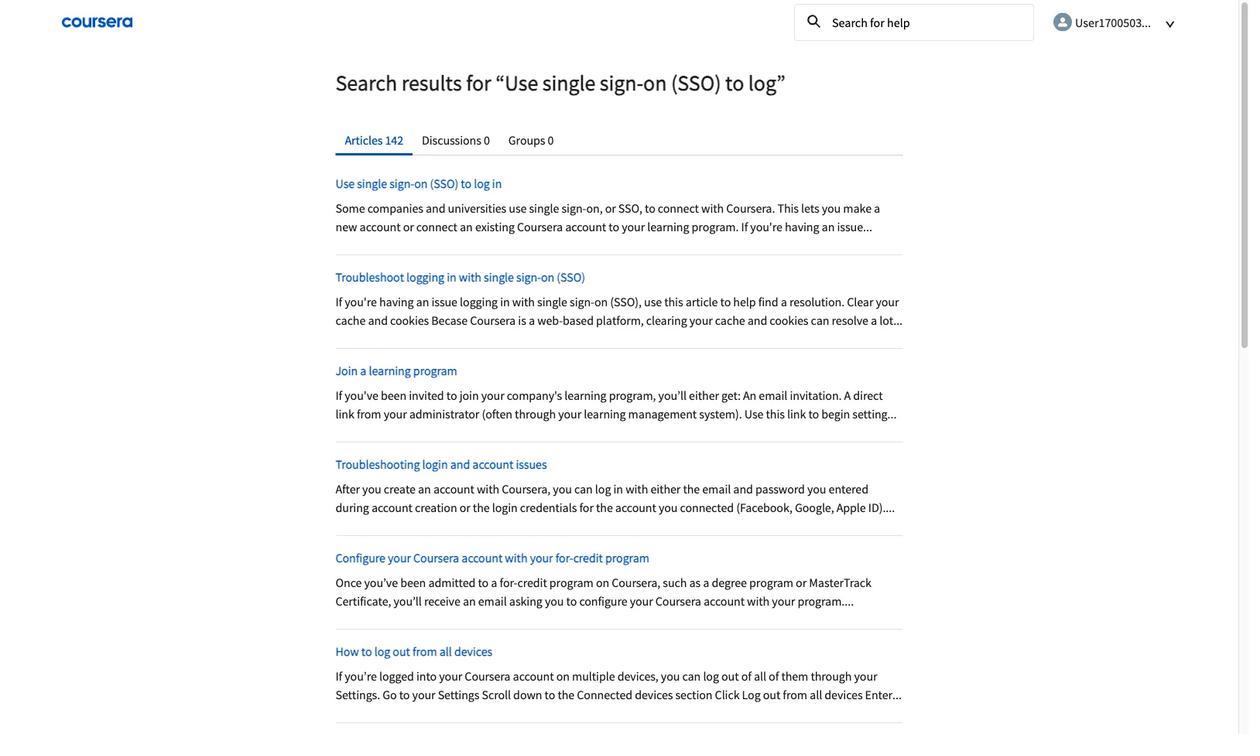 Task type: vqa. For each thing, say whether or not it's contained in the screenshot.
will
no



Task type: locate. For each thing, give the bounding box(es) containing it.
email inside if you've been invited to join your company's learning program, you'll either get: an email invitation. a direct link from your administrator (often through your learning management system). use this link to begin setting up your account wi
[[759, 388, 788, 403]]

1 horizontal spatial either
[[689, 388, 719, 403]]

cookies left becase
[[390, 313, 429, 328]]

for left "use on the top
[[466, 69, 491, 96]]

all up log
[[754, 669, 766, 684]]

companies
[[367, 200, 423, 216]]

0 horizontal spatial program.
[[692, 219, 739, 234]]

for- inside once you've been admitted to a for-credit program on coursera, such as a degree program or mastertrack certificate, you'll receive an email asking you to configure your coursera account with your program. configuring your account links your
[[500, 575, 518, 591]]

log up click
[[703, 669, 719, 684]]

0 vertical spatial credit
[[573, 550, 603, 566]]

0 vertical spatial for
[[466, 69, 491, 96]]

2 vertical spatial all
[[810, 687, 822, 703]]

to right on,
[[645, 200, 656, 216]]

you'll inside once you've been admitted to a for-credit program on coursera, such as a degree program or mastertrack certificate, you'll receive an email asking you to configure your coursera account with your program. configuring your account links your
[[394, 594, 422, 609]]

0 vertical spatial email
[[759, 388, 788, 403]]

0 horizontal spatial of
[[336, 331, 346, 347]]

1 horizontal spatial email
[[702, 481, 731, 497]]

0 vertical spatial logging
[[336, 237, 373, 253]]

1 horizontal spatial issues
[[516, 457, 547, 472]]

been inside if you've been invited to join your company's learning program, you'll either get: an email invitation. a direct link from your administrator (often through your learning management system). use this link to begin setting up your account wi
[[381, 388, 406, 403]]

login down wi
[[422, 457, 448, 472]]

0 vertical spatial program.
[[692, 219, 739, 234]]

your down into
[[412, 687, 435, 703]]

your inside the some companies and universities use single sign-on, or sso, to connect with coursera. this lets you make a new account or connect an existing coursera account to your learning program. if you're having an issue logging in with sso, see our
[[622, 219, 645, 234]]

program. down mastertrack
[[798, 594, 845, 609]]

for- down credentials
[[556, 550, 573, 566]]

coursera,
[[502, 481, 551, 497], [612, 575, 661, 591]]

logging down new
[[336, 237, 373, 253]]

1 vertical spatial article
[[378, 519, 411, 534]]

0 horizontal spatial out
[[393, 644, 410, 659]]

an up creation
[[418, 481, 431, 497]]

2 vertical spatial out
[[763, 687, 781, 703]]

1 horizontal spatial can
[[682, 669, 701, 684]]

2 horizontal spatial from
[[783, 687, 807, 703]]

to right how
[[361, 644, 372, 659]]

id).
[[868, 500, 886, 515]]

becase
[[431, 313, 468, 328]]

2 vertical spatial this
[[357, 519, 376, 534]]

articles
[[345, 132, 383, 148]]

from up into
[[413, 644, 437, 659]]

0 vertical spatial you'll
[[659, 388, 687, 403]]

1 horizontal spatial cache
[[715, 313, 745, 328]]

join
[[336, 363, 358, 378]]

0 horizontal spatial issues
[[348, 331, 379, 347]]

1 vertical spatial use
[[745, 406, 764, 422]]

invited
[[409, 388, 444, 403]]

to left join
[[447, 388, 457, 403]]

been
[[381, 388, 406, 403], [400, 575, 426, 591]]

coursera inside the if you're having an issue logging in with single sign-on (sso), use this article to help find a resolution. clear your cache and cookies becase coursera is a web-based platform, clearing your cache and cookies can resolve a lot of issues in
[[470, 313, 516, 328]]

to
[[725, 69, 744, 96], [461, 176, 472, 191], [645, 200, 656, 216], [609, 219, 619, 234], [720, 294, 731, 309], [447, 388, 457, 403], [809, 406, 819, 422], [413, 519, 424, 534], [478, 575, 489, 591], [566, 594, 577, 609], [361, 644, 372, 659], [399, 687, 410, 703], [545, 687, 555, 703]]

credit
[[573, 550, 603, 566], [518, 575, 547, 591]]

invitation.
[[790, 388, 842, 403]]

articles 142
[[345, 132, 403, 148]]

make
[[843, 200, 872, 216]]

in down troubleshoot logging in with single sign-on (sso)
[[500, 294, 510, 309]]

login left credentials
[[492, 500, 518, 515]]

1 vertical spatial you're
[[345, 294, 377, 309]]

2 horizontal spatial (sso)
[[671, 69, 721, 96]]

certificate,
[[336, 594, 391, 609]]

them
[[781, 669, 808, 684]]

password up (facebook,
[[756, 481, 805, 497]]

coursera.
[[726, 200, 775, 216]]

your down company's
[[558, 406, 581, 422]]

to inside the if you're having an issue logging in with single sign-on (sso), use this article to help find a resolution. clear your cache and cookies becase coursera is a web-based platform, clearing your cache and cookies can resolve a lot of issues in
[[720, 294, 731, 309]]

0 horizontal spatial article
[[378, 519, 411, 534]]

devices down 'links'
[[454, 644, 492, 659]]

email for an
[[759, 388, 788, 403]]

use down an
[[745, 406, 764, 422]]

credentials
[[520, 500, 577, 515]]

1 horizontal spatial credit
[[573, 550, 603, 566]]

1 vertical spatial (sso)
[[430, 176, 458, 191]]

credit inside once you've been admitted to a for-credit program on coursera, such as a degree program or mastertrack certificate, you'll receive an email asking you to configure your coursera account with your program. configuring your account links your
[[518, 575, 547, 591]]

connect
[[658, 200, 699, 216], [416, 219, 457, 234]]

down
[[513, 687, 542, 703]]

1 horizontal spatial cookies
[[770, 313, 809, 328]]

email inside the after you create an account with coursera, you can log in with either the email and password you entered during account creation or the login credentials for the account you connected (facebook, google, apple id). use this article to troubl
[[702, 481, 731, 497]]

issues inside the if you're having an issue logging in with single sign-on (sso), use this article to help find a resolution. clear your cache and cookies becase coursera is a web-based platform, clearing your cache and cookies can resolve a lot of issues in
[[348, 331, 379, 347]]

through
[[515, 406, 556, 422], [811, 669, 852, 684]]

to down the configure your coursera account with your for-credit program on the bottom of the page
[[478, 575, 489, 591]]

either up system).
[[689, 388, 719, 403]]

log down if you've been invited to join your company's learning program, you'll either get: an email invitation. a direct link from your administrator (often through your learning management system). use this link to begin setting up your account wi
[[595, 481, 611, 497]]

configure
[[579, 594, 628, 609]]

1 vertical spatial email
[[702, 481, 731, 497]]

an up resolution.
[[822, 219, 835, 234]]

logging
[[336, 237, 373, 253], [407, 269, 444, 285], [460, 294, 498, 309]]

program up invited
[[413, 363, 457, 378]]

0 horizontal spatial through
[[515, 406, 556, 422]]

out up the logged
[[393, 644, 410, 659]]

1 horizontal spatial program.
[[798, 594, 845, 609]]

how to log out from all devices
[[336, 644, 492, 659]]

1 horizontal spatial for-
[[556, 550, 573, 566]]

coursera inside the some companies and universities use single sign-on, or sso, to connect with coursera. this lets you make a new account or connect an existing coursera account to your learning program. if you're having an issue logging in with sso, see our
[[517, 219, 563, 234]]

0 vertical spatial out
[[393, 644, 410, 659]]

0 horizontal spatial logging
[[336, 237, 373, 253]]

clearing
[[646, 313, 687, 328]]

or
[[605, 200, 616, 216], [403, 219, 414, 234], [460, 500, 470, 515], [796, 575, 807, 591]]

coursera up scroll
[[465, 669, 511, 684]]

2 vertical spatial from
[[783, 687, 807, 703]]

you inside if you're logged into your coursera account on multiple devices, you can log out of all of them through your settings. go to your settings scroll down to the connected devices section click log out from all devices enter your password and c
[[661, 669, 680, 684]]

devices
[[454, 644, 492, 659], [635, 687, 673, 703], [825, 687, 863, 703]]

troubleshoot
[[336, 269, 404, 285]]

sso, right on,
[[618, 200, 642, 216]]

you're inside the if you're having an issue logging in with single sign-on (sso), use this article to help find a resolution. clear your cache and cookies becase coursera is a web-based platform, clearing your cache and cookies can resolve a lot of issues in
[[345, 294, 377, 309]]

0 vertical spatial from
[[357, 406, 381, 422]]

(sso) up universities
[[430, 176, 458, 191]]

of inside the if you're having an issue logging in with single sign-on (sso), use this article to help find a resolution. clear your cache and cookies becase coursera is a web-based platform, clearing your cache and cookies can resolve a lot of issues in
[[336, 331, 346, 347]]

for- for a
[[500, 575, 518, 591]]

admitted
[[428, 575, 476, 591]]

after you create an account with coursera, you can log in with either the email and password you entered during account creation or the login credentials for the account you connected (facebook, google, apple id). use this article to troubl
[[336, 481, 886, 534]]

cache down help
[[715, 313, 745, 328]]

issue up becase
[[432, 294, 458, 309]]

credit up asking
[[518, 575, 547, 591]]

an
[[460, 219, 473, 234], [822, 219, 835, 234], [416, 294, 429, 309], [418, 481, 431, 497], [463, 594, 476, 609]]

log inside the after you create an account with coursera, you can log in with either the email and password you entered during account creation or the login credentials for the account you connected (facebook, google, apple id). use this article to troubl
[[595, 481, 611, 497]]

a right join
[[360, 363, 366, 378]]

2 horizontal spatial of
[[769, 669, 779, 684]]

and down find
[[748, 313, 767, 328]]

the inside if you're logged into your coursera account on multiple devices, you can log out of all of them through your settings. go to your settings scroll down to the connected devices section click log out from all devices enter your password and c
[[558, 687, 575, 703]]

2 horizontal spatial this
[[766, 406, 785, 422]]

to left help
[[720, 294, 731, 309]]

learning
[[647, 219, 689, 234], [369, 363, 411, 378], [565, 388, 607, 403], [584, 406, 626, 422]]

either inside if you've been invited to join your company's learning program, you'll either get: an email invitation. a direct link from your administrator (often through your learning management system). use this link to begin setting up your account wi
[[689, 388, 719, 403]]

log"
[[748, 69, 786, 96]]

use up some
[[336, 176, 355, 191]]

link down invitation.
[[787, 406, 806, 422]]

through inside if you're logged into your coursera account on multiple devices, you can log out of all of them through your settings. go to your settings scroll down to the connected devices section click log out from all devices enter your password and c
[[811, 669, 852, 684]]

your down "join a learning program"
[[384, 406, 407, 422]]

1 horizontal spatial sso,
[[618, 200, 642, 216]]

1 vertical spatial for
[[579, 500, 594, 515]]

0 for groups 0
[[548, 132, 554, 148]]

2 horizontal spatial can
[[811, 313, 829, 328]]

link
[[336, 406, 354, 422], [787, 406, 806, 422]]

based
[[563, 313, 594, 328]]

0 vertical spatial password
[[756, 481, 805, 497]]

you left connected
[[659, 500, 678, 515]]

on inside once you've been admitted to a for-credit program on coursera, such as a degree program or mastertrack certificate, you'll receive an email asking you to configure your coursera account with your program. configuring your account links your
[[596, 575, 609, 591]]

out right log
[[763, 687, 781, 703]]

find
[[758, 294, 778, 309]]

issues up join
[[348, 331, 379, 347]]

groups
[[509, 132, 545, 148]]

email inside once you've been admitted to a for-credit program on coursera, such as a degree program or mastertrack certificate, you'll receive an email asking you to configure your coursera account with your program. configuring your account links your
[[478, 594, 507, 609]]

single up web-
[[537, 294, 567, 309]]

0 horizontal spatial (sso)
[[430, 176, 458, 191]]

on
[[643, 69, 667, 96], [414, 176, 428, 191], [541, 269, 554, 285], [595, 294, 608, 309], [596, 575, 609, 591], [556, 669, 570, 684]]

article inside the if you're having an issue logging in with single sign-on (sso), use this article to help find a resolution. clear your cache and cookies becase coursera is a web-based platform, clearing your cache and cookies can resolve a lot of issues in
[[686, 294, 718, 309]]

use down during
[[336, 519, 355, 534]]

0 vertical spatial issue
[[837, 219, 863, 234]]

use up clearing
[[644, 294, 662, 309]]

if inside if you've been invited to join your company's learning program, you'll either get: an email invitation. a direct link from your administrator (often through your learning management system). use this link to begin setting up your account wi
[[336, 388, 342, 403]]

you inside once you've been admitted to a for-credit program on coursera, such as a degree program or mastertrack certificate, you'll receive an email asking you to configure your coursera account with your program. configuring your account links your
[[545, 594, 564, 609]]

article down create in the bottom left of the page
[[378, 519, 411, 534]]

1 vertical spatial coursera,
[[612, 575, 661, 591]]

0 horizontal spatial having
[[379, 294, 414, 309]]

2 0 from the left
[[548, 132, 554, 148]]

2 horizontal spatial email
[[759, 388, 788, 403]]

program. inside the some companies and universities use single sign-on, or sso, to connect with coursera. this lets you make a new account or connect an existing coursera account to your learning program. if you're having an issue logging in with sso, see our
[[692, 219, 739, 234]]

2 vertical spatial (sso)
[[557, 269, 585, 285]]

1 horizontal spatial link
[[787, 406, 806, 422]]

once
[[336, 575, 362, 591]]

0 horizontal spatial email
[[478, 594, 507, 609]]

a inside the some companies and universities use single sign-on, or sso, to connect with coursera. this lets you make a new account or connect an existing coursera account to your learning program. if you're having an issue logging in with sso, see our
[[874, 200, 880, 216]]

of
[[336, 331, 346, 347], [741, 669, 752, 684], [769, 669, 779, 684]]

can inside the after you create an account with coursera, you can log in with either the email and password you entered during account creation or the login credentials for the account you connected (facebook, google, apple id). use this article to troubl
[[574, 481, 593, 497]]

(sso) for troubleshoot logging in with single sign-on (sso)
[[557, 269, 585, 285]]

2 horizontal spatial all
[[810, 687, 822, 703]]

logging down see
[[407, 269, 444, 285]]

1 horizontal spatial issue
[[837, 219, 863, 234]]

1 0 from the left
[[484, 132, 490, 148]]

0 horizontal spatial use
[[509, 200, 527, 216]]

0 right discussions
[[484, 132, 490, 148]]

1 vertical spatial login
[[492, 500, 518, 515]]

1 horizontal spatial article
[[686, 294, 718, 309]]

lot
[[880, 313, 894, 328]]

your up the (sso),
[[622, 219, 645, 234]]

can down resolution.
[[811, 313, 829, 328]]

and inside the some companies and universities use single sign-on, or sso, to connect with coursera. this lets you make a new account or connect an existing coursera account to your learning program. if you're having an issue logging in with sso, see our
[[426, 200, 446, 216]]

2 cache from the left
[[715, 313, 745, 328]]

0 vertical spatial you're
[[750, 219, 783, 234]]

discussions 0
[[422, 132, 490, 148]]

you'll
[[659, 388, 687, 403], [394, 594, 422, 609]]

0 vertical spatial been
[[381, 388, 406, 403]]

you'll up the management
[[659, 388, 687, 403]]

0 vertical spatial this
[[664, 294, 683, 309]]

is
[[518, 313, 526, 328]]

0 vertical spatial can
[[811, 313, 829, 328]]

1 link from the left
[[336, 406, 354, 422]]

setting
[[853, 406, 888, 422]]

0 horizontal spatial either
[[651, 481, 681, 497]]

account
[[360, 219, 401, 234], [565, 219, 606, 234], [377, 425, 418, 440], [473, 457, 514, 472], [433, 481, 474, 497], [372, 500, 413, 515], [615, 500, 656, 515], [462, 550, 503, 566], [704, 594, 745, 609], [423, 612, 464, 628], [513, 669, 554, 684]]

tab list
[[336, 124, 903, 155]]

a right make in the top of the page
[[874, 200, 880, 216]]

1 horizontal spatial logging
[[407, 269, 444, 285]]

0 horizontal spatial from
[[357, 406, 381, 422]]

1 cookies from the left
[[390, 313, 429, 328]]

enter
[[865, 687, 893, 703]]

you up "section"
[[661, 669, 680, 684]]

if down 'troubleshoot'
[[336, 294, 342, 309]]

1 vertical spatial having
[[379, 294, 414, 309]]

1 vertical spatial use
[[644, 294, 662, 309]]

email up connected
[[702, 481, 731, 497]]

0 vertical spatial all
[[440, 644, 452, 659]]

2 vertical spatial logging
[[460, 294, 498, 309]]

0 horizontal spatial 0
[[484, 132, 490, 148]]

log
[[474, 176, 490, 191], [595, 481, 611, 497], [374, 644, 390, 659], [703, 669, 719, 684]]

coursera, up the configure
[[612, 575, 661, 591]]

1 vertical spatial issue
[[432, 294, 458, 309]]

None field
[[794, 4, 1034, 41]]

0 vertical spatial coursera,
[[502, 481, 551, 497]]

article up clearing
[[686, 294, 718, 309]]

a
[[874, 200, 880, 216], [781, 294, 787, 309], [529, 313, 535, 328], [871, 313, 877, 328], [360, 363, 366, 378], [491, 575, 497, 591], [703, 575, 709, 591]]

if for troubleshoot logging in with single sign-on (sso)
[[336, 294, 342, 309]]

(sso) up based
[[557, 269, 585, 285]]

0 horizontal spatial you'll
[[394, 594, 422, 609]]

discussions
[[422, 132, 481, 148]]

receive
[[424, 594, 460, 609]]

sign-
[[600, 69, 643, 96], [390, 176, 414, 191], [562, 200, 586, 216], [516, 269, 541, 285], [570, 294, 595, 309]]

or inside once you've been admitted to a for-credit program on coursera, such as a degree program or mastertrack certificate, you'll receive an email asking you to configure your coursera account with your program. configuring your account links your
[[796, 575, 807, 591]]

0 horizontal spatial coursera,
[[502, 481, 551, 497]]

of up join
[[336, 331, 346, 347]]

been inside once you've been admitted to a for-credit program on coursera, such as a degree program or mastertrack certificate, you'll receive an email asking you to configure your coursera account with your program. configuring your account links your
[[400, 575, 426, 591]]

1 vertical spatial credit
[[518, 575, 547, 591]]

you're
[[750, 219, 783, 234], [345, 294, 377, 309]]

password
[[756, 481, 805, 497], [361, 706, 411, 721]]

through right them
[[811, 669, 852, 684]]

from inside if you've been invited to join your company's learning program, you'll either get: an email invitation. a direct link from your administrator (often through your learning management system). use this link to begin setting up your account wi
[[357, 406, 381, 422]]

0 vertical spatial either
[[689, 388, 719, 403]]

logged
[[379, 669, 414, 684]]

article
[[686, 294, 718, 309], [378, 519, 411, 534]]

1 horizontal spatial 0
[[548, 132, 554, 148]]

learning inside the some companies and universities use single sign-on, or sso, to connect with coursera. this lets you make a new account or connect an existing coursera account to your learning program. if you're having an issue logging in with sso, see our
[[647, 219, 689, 234]]

issue
[[837, 219, 863, 234], [432, 294, 458, 309]]

program up once you've been admitted to a for-credit program on coursera, such as a degree program or mastertrack certificate, you'll receive an email asking you to configure your coursera account with your program. configuring your account links your
[[605, 550, 649, 566]]

cookies
[[390, 313, 429, 328], [770, 313, 809, 328]]

on inside the if you're having an issue logging in with single sign-on (sso), use this article to help find a resolution. clear your cache and cookies becase coursera is a web-based platform, clearing your cache and cookies can resolve a lot of issues in
[[595, 294, 608, 309]]

2 cookies from the left
[[770, 313, 809, 328]]

and down 'troubleshoot'
[[368, 313, 388, 328]]

0 horizontal spatial issue
[[432, 294, 458, 309]]

c
[[435, 706, 441, 721]]

if inside the if you're having an issue logging in with single sign-on (sso), use this article to help find a resolution. clear your cache and cookies becase coursera is a web-based platform, clearing your cache and cookies can resolve a lot of issues in
[[336, 294, 342, 309]]

1 horizontal spatial for
[[579, 500, 594, 515]]

and left c
[[413, 706, 433, 721]]

direct
[[853, 388, 883, 403]]

in down if you've been invited to join your company's learning program, you'll either get: an email invitation. a direct link from your administrator (often through your learning management system). use this link to begin setting up your account wi
[[614, 481, 623, 497]]

you right asking
[[545, 594, 564, 609]]

email for the
[[702, 481, 731, 497]]

groups 0 link
[[509, 124, 554, 155]]

1 vertical spatial all
[[754, 669, 766, 684]]

logging inside the if you're having an issue logging in with single sign-on (sso), use this article to help find a resolution. clear your cache and cookies becase coursera is a web-based platform, clearing your cache and cookies can resolve a lot of issues in
[[460, 294, 498, 309]]

0 vertical spatial use
[[509, 200, 527, 216]]

account down create in the bottom left of the page
[[372, 500, 413, 515]]

0 vertical spatial sso,
[[618, 200, 642, 216]]

1 vertical spatial out
[[722, 669, 739, 684]]

from down them
[[783, 687, 807, 703]]

this down during
[[357, 519, 376, 534]]

log inside if you're logged into your coursera account on multiple devices, you can log out of all of them through your settings. go to your settings scroll down to the connected devices section click log out from all devices enter your password and c
[[703, 669, 719, 684]]

or inside the after you create an account with coursera, you can log in with either the email and password you entered during account creation or the login credentials for the account you connected (facebook, google, apple id). use this article to troubl
[[460, 500, 470, 515]]

1 cache from the left
[[336, 313, 366, 328]]

existing
[[475, 219, 515, 234]]

troubl
[[426, 519, 457, 534]]

for
[[466, 69, 491, 96], [579, 500, 594, 515]]

for- up asking
[[500, 575, 518, 591]]

0 horizontal spatial can
[[574, 481, 593, 497]]

program. down coursera.
[[692, 219, 739, 234]]

0 horizontal spatial link
[[336, 406, 354, 422]]

been down "join a learning program"
[[381, 388, 406, 403]]

1 vertical spatial this
[[766, 406, 785, 422]]

of left them
[[769, 669, 779, 684]]

2 vertical spatial use
[[336, 519, 355, 534]]

single inside the if you're having an issue logging in with single sign-on (sso), use this article to help find a resolution. clear your cache and cookies becase coursera is a web-based platform, clearing your cache and cookies can resolve a lot of issues in
[[537, 294, 567, 309]]

single left on,
[[529, 200, 559, 216]]

1 horizontal spatial having
[[785, 219, 819, 234]]

to up universities
[[461, 176, 472, 191]]

all
[[440, 644, 452, 659], [754, 669, 766, 684], [810, 687, 822, 703]]

1 horizontal spatial from
[[413, 644, 437, 659]]

account inside if you're logged into your coursera account on multiple devices, you can log out of all of them through your settings. go to your settings scroll down to the connected devices section click log out from all devices enter your password and c
[[513, 669, 554, 684]]

article inside the after you create an account with coursera, you can log in with either the email and password you entered during account creation or the login credentials for the account you connected (facebook, google, apple id). use this article to troubl
[[378, 519, 411, 534]]

and up (facebook,
[[733, 481, 753, 497]]

settings
[[438, 687, 480, 703]]

you right lets
[[822, 200, 841, 216]]

0 right groups at the top left
[[548, 132, 554, 148]]

credit up the configure
[[573, 550, 603, 566]]

(sso) for search results for "use single sign-on (sso) to log"
[[671, 69, 721, 96]]

0 vertical spatial for-
[[556, 550, 573, 566]]

from down you've
[[357, 406, 381, 422]]

0 vertical spatial through
[[515, 406, 556, 422]]

having down lets
[[785, 219, 819, 234]]

having down 'troubleshoot'
[[379, 294, 414, 309]]

1 vertical spatial either
[[651, 481, 681, 497]]

logging inside the some companies and universities use single sign-on, or sso, to connect with coursera. this lets you make a new account or connect an existing coursera account to your learning program. if you're having an issue logging in with sso, see our
[[336, 237, 373, 253]]

coursera right the 'existing'
[[517, 219, 563, 234]]

if down coursera.
[[741, 219, 748, 234]]

coursera
[[517, 219, 563, 234], [470, 313, 516, 328], [413, 550, 459, 566], [656, 594, 701, 609], [465, 669, 511, 684]]

0 horizontal spatial for-
[[500, 575, 518, 591]]

2 link from the left
[[787, 406, 806, 422]]

lets
[[801, 200, 820, 216]]

link up up
[[336, 406, 354, 422]]

if inside if you're logged into your coursera account on multiple devices, you can log out of all of them through your settings. go to your settings scroll down to the connected devices section click log out from all devices enter your password and c
[[336, 669, 342, 684]]

single down the 'existing'
[[484, 269, 514, 285]]

you up google,
[[807, 481, 826, 497]]

1 horizontal spatial you're
[[750, 219, 783, 234]]

1 vertical spatial you'll
[[394, 594, 422, 609]]

and
[[426, 200, 446, 216], [368, 313, 388, 328], [748, 313, 767, 328], [450, 457, 470, 472], [733, 481, 753, 497], [413, 706, 433, 721]]



Task type: describe. For each thing, give the bounding box(es) containing it.
program right degree
[[749, 575, 794, 591]]

your up the enter
[[854, 669, 877, 684]]

a right as
[[703, 575, 709, 591]]

or down "companies"
[[403, 219, 414, 234]]

or right on,
[[605, 200, 616, 216]]

articles 142 link
[[345, 124, 403, 155]]

if for join a learning program
[[336, 388, 342, 403]]

troubleshooting
[[336, 457, 420, 472]]

web-
[[537, 313, 563, 328]]

multiple
[[572, 669, 615, 684]]

can inside if you're logged into your coursera account on multiple devices, you can log out of all of them through your settings. go to your settings scroll down to the connected devices section click log out from all devices enter your password and c
[[682, 669, 701, 684]]

this inside the after you create an account with coursera, you can log in with either the email and password you entered during account creation or the login credentials for the account you connected (facebook, google, apple id). use this article to troubl
[[357, 519, 376, 534]]

account down receive
[[423, 612, 464, 628]]

program up the configure
[[550, 575, 594, 591]]

having inside the some companies and universities use single sign-on, or sso, to connect with coursera. this lets you make a new account or connect an existing coursera account to your learning program. if you're having an issue logging in with sso, see our
[[785, 219, 819, 234]]

0 horizontal spatial for
[[466, 69, 491, 96]]

either inside the after you create an account with coursera, you can log in with either the email and password you entered during account creation or the login credentials for the account you connected (facebook, google, apple id). use this article to troubl
[[651, 481, 681, 497]]

0 for discussions 0
[[484, 132, 490, 148]]

administrator
[[409, 406, 479, 422]]

with inside once you've been admitted to a for-credit program on coursera, such as a degree program or mastertrack certificate, you'll receive an email asking you to configure your coursera account with your program. configuring your account links your
[[747, 594, 770, 609]]

in down see
[[447, 269, 456, 285]]

0 vertical spatial use
[[336, 176, 355, 191]]

click
[[715, 687, 740, 703]]

this
[[778, 200, 799, 216]]

1 horizontal spatial of
[[741, 669, 752, 684]]

if you've been invited to join your company's learning program, you'll either get: an email invitation. a direct link from your administrator (often through your learning management system). use this link to begin setting up your account wi
[[336, 388, 888, 440]]

coursera, inside once you've been admitted to a for-credit program on coursera, such as a degree program or mastertrack certificate, you'll receive an email asking you to configure your coursera account with your program. configuring your account links your
[[612, 575, 661, 591]]

through inside if you've been invited to join your company's learning program, you'll either get: an email invitation. a direct link from your administrator (often through your learning management system). use this link to begin setting up your account wi
[[515, 406, 556, 422]]

some
[[336, 200, 365, 216]]

been for receive
[[400, 575, 426, 591]]

your up them
[[772, 594, 795, 609]]

platform,
[[596, 313, 644, 328]]

your up settings
[[439, 669, 462, 684]]

up
[[336, 425, 349, 440]]

to up the (sso),
[[609, 219, 619, 234]]

and inside the after you create an account with coursera, you can log in with either the email and password you entered during account creation or the login credentials for the account you connected (facebook, google, apple id). use this article to troubl
[[733, 481, 753, 497]]

(often
[[482, 406, 512, 422]]

the right creation
[[473, 500, 490, 515]]

system).
[[699, 406, 742, 422]]

you right after
[[362, 481, 381, 497]]

142
[[385, 132, 403, 148]]

an
[[743, 388, 757, 403]]

you up credentials
[[553, 481, 572, 497]]

as
[[689, 575, 701, 591]]

connected
[[680, 500, 734, 515]]

company's
[[507, 388, 562, 403]]

your up how to log out from all devices
[[398, 612, 421, 628]]

configuring
[[336, 612, 395, 628]]

create
[[384, 481, 416, 497]]

for inside the after you create an account with coursera, you can log in with either the email and password you entered during account creation or the login credentials for the account you connected (facebook, google, apple id). use this article to troubl
[[579, 500, 594, 515]]

join a learning program
[[336, 363, 457, 378]]

to inside the after you create an account with coursera, you can log in with either the email and password you entered during account creation or the login credentials for the account you connected (facebook, google, apple id). use this article to troubl
[[413, 519, 424, 534]]

password inside if you're logged into your coursera account on multiple devices, you can log out of all of them through your settings. go to your settings scroll down to the connected devices section click log out from all devices enter your password and c
[[361, 706, 411, 721]]

help
[[733, 294, 756, 309]]

a
[[844, 388, 851, 403]]

login inside the after you create an account with coursera, you can log in with either the email and password you entered during account creation or the login credentials for the account you connected (facebook, google, apple id). use this article to troubl
[[492, 500, 518, 515]]

resolution.
[[790, 294, 845, 309]]

coursera, inside the after you create an account with coursera, you can log in with either the email and password you entered during account creation or the login credentials for the account you connected (facebook, google, apple id). use this article to troubl
[[502, 481, 551, 497]]

password inside the after you create an account with coursera, you can log in with either the email and password you entered during account creation or the login credentials for the account you connected (facebook, google, apple id). use this article to troubl
[[756, 481, 805, 497]]

issue inside the some companies and universities use single sign-on, or sso, to connect with coursera. this lets you make a new account or connect an existing coursera account to your learning program. if you're having an issue logging in with sso, see our
[[837, 219, 863, 234]]

1 horizontal spatial devices
[[635, 687, 673, 703]]

get:
[[722, 388, 741, 403]]

use inside the after you create an account with coursera, you can log in with either the email and password you entered during account creation or the login credentials for the account you connected (facebook, google, apple id). use this article to troubl
[[336, 519, 355, 534]]

single inside the some companies and universities use single sign-on, or sso, to connect with coursera. this lets you make a new account or connect an existing coursera account to your learning program. if you're having an issue logging in with sso, see our
[[529, 200, 559, 216]]

0 horizontal spatial devices
[[454, 644, 492, 659]]

a right is on the top of page
[[529, 313, 535, 328]]

apple
[[837, 500, 866, 515]]

use inside the if you're having an issue logging in with single sign-on (sso), use this article to help find a resolution. clear your cache and cookies becase coursera is a web-based platform, clearing your cache and cookies can resolve a lot of issues in
[[644, 294, 662, 309]]

mastertrack
[[809, 575, 872, 591]]

begin
[[822, 406, 850, 422]]

such
[[663, 575, 687, 591]]

account down "companies"
[[360, 219, 401, 234]]

been for your
[[381, 388, 406, 403]]

you're inside the some companies and universities use single sign-on, or sso, to connect with coursera. this lets you make a new account or connect an existing coursera account to your learning program. if you're having an issue logging in with sso, see our
[[750, 219, 783, 234]]

wi
[[420, 425, 432, 440]]

your right the configure
[[630, 594, 653, 609]]

if you're having an issue logging in with single sign-on (sso), use this article to help find a resolution. clear your cache and cookies becase coursera is a web-based platform, clearing your cache and cookies can resolve a lot of issues in
[[336, 294, 899, 347]]

an up our
[[460, 219, 473, 234]]

your up you've at the bottom left of page
[[388, 550, 411, 566]]

this inside if you've been invited to join your company's learning program, you'll either get: an email invitation. a direct link from your administrator (often through your learning management system). use this link to begin setting up your account wi
[[766, 406, 785, 422]]

our
[[459, 237, 477, 253]]

search results for "use single sign-on (sso) to log"
[[336, 69, 786, 96]]

after
[[336, 481, 360, 497]]

account down the (often
[[473, 457, 514, 472]]

the right credentials
[[596, 500, 613, 515]]

2 horizontal spatial out
[[763, 687, 781, 703]]

account up creation
[[433, 481, 474, 497]]

your up the (often
[[481, 388, 504, 403]]

coursera up 'admitted' in the bottom of the page
[[413, 550, 459, 566]]

credit for your
[[573, 550, 603, 566]]

to right go
[[399, 687, 410, 703]]

troubleshoot logging in with single sign-on (sso)
[[336, 269, 585, 285]]

account inside if you've been invited to join your company's learning program, you'll either get: an email invitation. a direct link from your administrator (often through your learning management system). use this link to begin setting up your account wi
[[377, 425, 418, 440]]

degree
[[712, 575, 747, 591]]

join
[[460, 388, 479, 403]]

your right clearing
[[690, 313, 713, 328]]

account down degree
[[704, 594, 745, 609]]

single right "use on the top
[[543, 69, 596, 96]]

1 vertical spatial logging
[[407, 269, 444, 285]]

sign- inside the if you're having an issue logging in with single sign-on (sso), use this article to help find a resolution. clear your cache and cookies becase coursera is a web-based platform, clearing your cache and cookies can resolve a lot of issues in
[[570, 294, 595, 309]]

log
[[742, 687, 761, 703]]

0 horizontal spatial connect
[[416, 219, 457, 234]]

Search for help text field
[[794, 4, 1034, 41]]

in inside the some companies and universities use single sign-on, or sso, to connect with coursera. this lets you make a new account or connect an existing coursera account to your learning program. if you're having an issue logging in with sso, see our
[[376, 237, 386, 253]]

on,
[[586, 200, 603, 216]]

program,
[[609, 388, 656, 403]]

this inside the if you're having an issue logging in with single sign-on (sso), use this article to help find a resolution. clear your cache and cookies becase coursera is a web-based platform, clearing your cache and cookies can resolve a lot of issues in
[[664, 294, 683, 309]]

(sso),
[[610, 294, 642, 309]]

sign- inside the some companies and universities use single sign-on, or sso, to connect with coursera. this lets you make a new account or connect an existing coursera account to your learning program. if you're having an issue logging in with sso, see our
[[562, 200, 586, 216]]

in inside the after you create an account with coursera, you can log in with either the email and password you entered during account creation or the login credentials for the account you connected (facebook, google, apple id). use this article to troubl
[[614, 481, 623, 497]]

in up "join a learning program"
[[382, 331, 391, 347]]

management
[[628, 406, 697, 422]]

if for how to log out from all devices
[[336, 669, 342, 684]]

configure your coursera account with your for-credit program
[[336, 550, 649, 566]]

you've
[[364, 575, 398, 591]]

to left 'log"'
[[725, 69, 744, 96]]

"use
[[496, 69, 538, 96]]

user17005035787643512328
[[1075, 15, 1222, 30]]

single up some
[[357, 176, 387, 191]]

your down settings.
[[336, 706, 359, 721]]

universities
[[448, 200, 506, 216]]

devices,
[[618, 669, 659, 684]]

new
[[336, 219, 357, 234]]

creation
[[415, 500, 457, 515]]

to down invitation.
[[809, 406, 819, 422]]

and up creation
[[450, 457, 470, 472]]

once you've been admitted to a for-credit program on coursera, such as a degree program or mastertrack certificate, you'll receive an email asking you to configure your coursera account with your program. configuring your account links your
[[336, 575, 872, 628]]

your up lot
[[876, 294, 899, 309]]

account up 'admitted' in the bottom of the page
[[462, 550, 503, 566]]

from inside if you're logged into your coursera account on multiple devices, you can log out of all of them through your settings. go to your settings scroll down to the connected devices section click log out from all devices enter your password and c
[[783, 687, 807, 703]]

for- for your
[[556, 550, 573, 566]]

during
[[336, 500, 369, 515]]

having inside the if you're having an issue logging in with single sign-on (sso), use this article to help find a resolution. clear your cache and cookies becase coursera is a web-based platform, clearing your cache and cookies can resolve a lot of issues in
[[379, 294, 414, 309]]

into
[[416, 669, 437, 684]]

google,
[[795, 500, 834, 515]]

a down the configure your coursera account with your for-credit program on the bottom of the page
[[491, 575, 497, 591]]

if inside the some companies and universities use single sign-on, or sso, to connect with coursera. this lets you make a new account or connect an existing coursera account to your learning program. if you're having an issue logging in with sso, see our
[[741, 219, 748, 234]]

connected
[[577, 687, 633, 703]]

you inside the some companies and universities use single sign-on, or sso, to connect with coursera. this lets you make a new account or connect an existing coursera account to your learning program. if you're having an issue logging in with sso, see our
[[822, 200, 841, 216]]

section
[[675, 687, 713, 703]]

to right down
[[545, 687, 555, 703]]

go
[[383, 687, 397, 703]]

you're
[[345, 669, 377, 684]]

1 vertical spatial from
[[413, 644, 437, 659]]

in up universities
[[492, 176, 502, 191]]

see
[[439, 237, 457, 253]]

your right up
[[351, 425, 375, 440]]

to left the configure
[[566, 594, 577, 609]]

asking
[[509, 594, 543, 609]]

search
[[336, 69, 397, 96]]

1 vertical spatial sso,
[[413, 237, 437, 253]]

you'll inside if you've been invited to join your company's learning program, you'll either get: an email invitation. a direct link from your administrator (often through your learning management system). use this link to begin setting up your account wi
[[659, 388, 687, 403]]

troubleshooting login and account issues
[[336, 457, 547, 472]]

groups 0
[[509, 132, 554, 148]]

links
[[467, 612, 491, 628]]

log up the logged
[[374, 644, 390, 659]]

user17005035787643512328 button
[[1050, 9, 1222, 33]]

if you're logged into your coursera account on multiple devices, you can log out of all of them through your settings. go to your settings scroll down to the connected devices section click log out from all devices enter your password and c
[[336, 669, 893, 721]]

discussions 0 link
[[422, 124, 490, 155]]

program. inside once you've been admitted to a for-credit program on coursera, such as a degree program or mastertrack certificate, you'll receive an email asking you to configure your coursera account with your program. configuring your account links your
[[798, 594, 845, 609]]

a left lot
[[871, 313, 877, 328]]

use inside the some companies and universities use single sign-on, or sso, to connect with coursera. this lets you make a new account or connect an existing coursera account to your learning program. if you're having an issue logging in with sso, see our
[[509, 200, 527, 216]]

your up asking
[[530, 550, 553, 566]]

1 horizontal spatial all
[[754, 669, 766, 684]]

coursera inside once you've been admitted to a for-credit program on coursera, such as a degree program or mastertrack certificate, you'll receive an email asking you to configure your coursera account with your program. configuring your account links your
[[656, 594, 701, 609]]

with inside the if you're having an issue logging in with single sign-on (sso), use this article to help find a resolution. clear your cache and cookies becase coursera is a web-based platform, clearing your cache and cookies can resolve a lot of issues in
[[512, 294, 535, 309]]

0 horizontal spatial all
[[440, 644, 452, 659]]

credit for a
[[518, 575, 547, 591]]

an inside the after you create an account with coursera, you can log in with either the email and password you entered during account creation or the login credentials for the account you connected (facebook, google, apple id). use this article to troubl
[[418, 481, 431, 497]]

and inside if you're logged into your coursera account on multiple devices, you can log out of all of them through your settings. go to your settings scroll down to the connected devices section click log out from all devices enter your password and c
[[413, 706, 433, 721]]

resolve
[[832, 313, 869, 328]]

log up universities
[[474, 176, 490, 191]]

an inside once you've been admitted to a for-credit program on coursera, such as a degree program or mastertrack certificate, you'll receive an email asking you to configure your coursera account with your program. configuring your account links your
[[463, 594, 476, 609]]

can inside the if you're having an issue logging in with single sign-on (sso), use this article to help find a resolution. clear your cache and cookies becase coursera is a web-based platform, clearing your cache and cookies can resolve a lot of issues in
[[811, 313, 829, 328]]

use inside if you've been invited to join your company's learning program, you'll either get: an email invitation. a direct link from your administrator (often through your learning management system). use this link to begin setting up your account wi
[[745, 406, 764, 422]]

issue inside the if you're having an issue logging in with single sign-on (sso), use this article to help find a resolution. clear your cache and cookies becase coursera is a web-based platform, clearing your cache and cookies can resolve a lot of issues in
[[432, 294, 458, 309]]

the up connected
[[683, 481, 700, 497]]

account down on,
[[565, 219, 606, 234]]

settings.
[[336, 687, 380, 703]]

tab list containing articles 142
[[336, 124, 903, 155]]

some companies and universities use single sign-on, or sso, to connect with coursera. this lets you make a new account or connect an existing coursera account to your learning program. if you're having an issue logging in with sso, see our
[[336, 200, 880, 253]]

an inside the if you're having an issue logging in with single sign-on (sso), use this article to help find a resolution. clear your cache and cookies becase coursera is a web-based platform, clearing your cache and cookies can resolve a lot of issues in
[[416, 294, 429, 309]]

on inside if you're logged into your coursera account on multiple devices, you can log out of all of them through your settings. go to your settings scroll down to the connected devices section click log out from all devices enter your password and c
[[556, 669, 570, 684]]

you've
[[345, 388, 378, 403]]

scroll
[[482, 687, 511, 703]]

2 horizontal spatial devices
[[825, 687, 863, 703]]

coursera inside if you're logged into your coursera account on multiple devices, you can log out of all of them through your settings. go to your settings scroll down to the connected devices section click log out from all devices enter your password and c
[[465, 669, 511, 684]]

configure
[[336, 550, 385, 566]]

0 vertical spatial login
[[422, 457, 448, 472]]

your right 'links'
[[493, 612, 516, 628]]

a right find
[[781, 294, 787, 309]]

1 horizontal spatial connect
[[658, 200, 699, 216]]

account left connected
[[615, 500, 656, 515]]

use single sign-on (sso) to log in
[[336, 176, 502, 191]]

entered
[[829, 481, 869, 497]]

1 horizontal spatial out
[[722, 669, 739, 684]]



